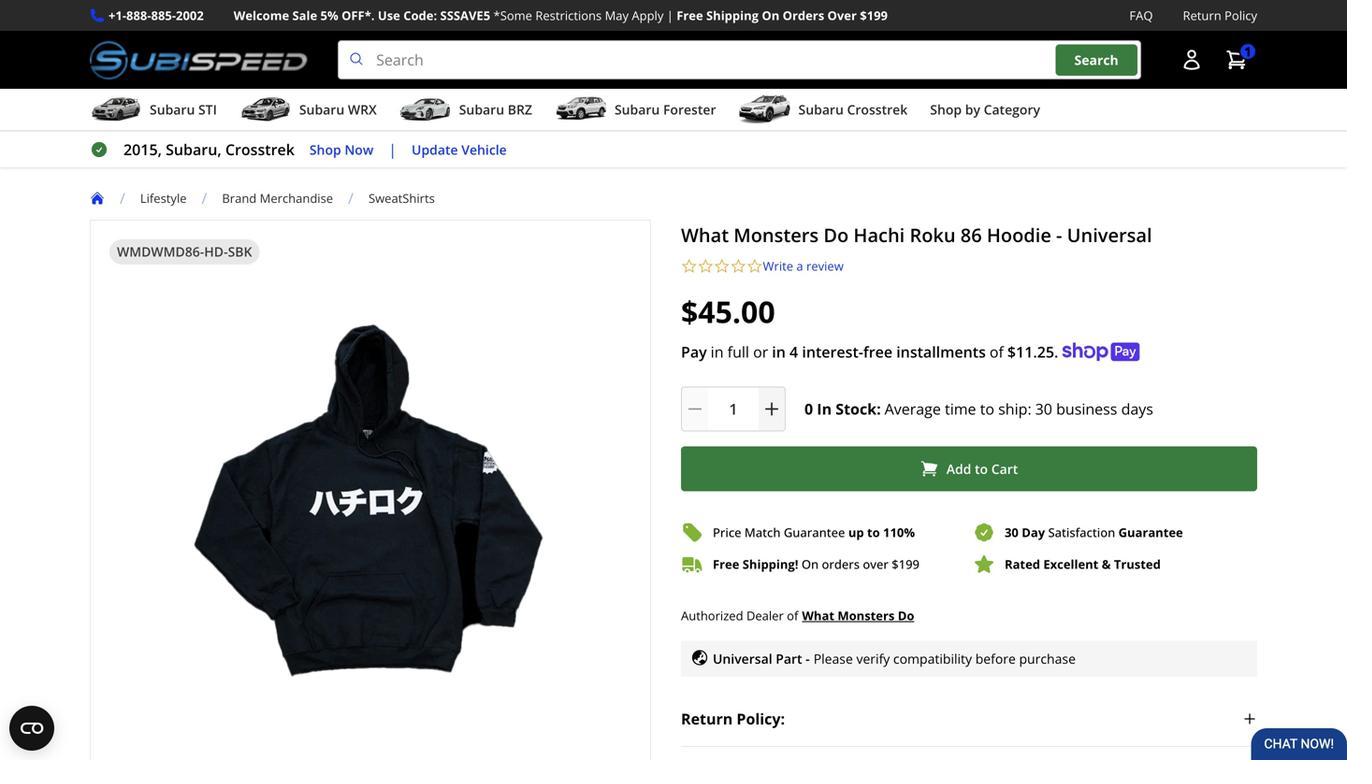 Task type: locate. For each thing, give the bounding box(es) containing it.
30 left day
[[1005, 524, 1019, 541]]

rated
[[1005, 556, 1040, 573]]

1
[[1244, 42, 1252, 60]]

a subaru crosstrek thumbnail image image
[[739, 96, 791, 124]]

roku
[[910, 222, 956, 248]]

add to cart
[[947, 460, 1018, 478]]

1 vertical spatial do
[[898, 608, 914, 625]]

universal left part
[[713, 650, 772, 668]]

1 vertical spatial shop
[[310, 141, 341, 158]]

sweatshirts link
[[369, 190, 450, 207], [369, 190, 435, 207]]

1 subaru from the left
[[150, 101, 195, 118]]

30
[[1035, 399, 1053, 419], [1005, 524, 1019, 541]]

2 / from the left
[[202, 188, 207, 208]]

1 horizontal spatial crosstrek
[[847, 101, 908, 118]]

0 vertical spatial what
[[681, 222, 729, 248]]

- right hoodie
[[1056, 222, 1062, 248]]

monsters up write
[[734, 222, 819, 248]]

subaru inside subaru forester dropdown button
[[615, 101, 660, 118]]

wmdwmd86-
[[117, 243, 204, 261]]

1 vertical spatial 30
[[1005, 524, 1019, 541]]

of
[[990, 342, 1004, 362], [787, 608, 798, 624]]

universal right hoodie
[[1067, 222, 1152, 248]]

full
[[728, 342, 749, 362]]

1 vertical spatial universal
[[713, 650, 772, 668]]

brand merchandise
[[222, 190, 333, 207]]

5%
[[320, 7, 338, 24]]

crosstrek
[[847, 101, 908, 118], [225, 140, 295, 160]]

open widget image
[[9, 706, 54, 751]]

business
[[1056, 399, 1118, 419]]

return left policy:
[[681, 709, 733, 729]]

1 horizontal spatial in
[[772, 342, 786, 362]]

subaru for subaru sti
[[150, 101, 195, 118]]

shop now link
[[310, 139, 374, 160]]

| right now
[[389, 140, 397, 160]]

write
[[763, 258, 793, 275]]

free
[[863, 342, 893, 362]]

on
[[762, 7, 780, 24], [802, 556, 819, 573]]

authorized
[[681, 608, 743, 624]]

shop inside 'dropdown button'
[[930, 101, 962, 118]]

match
[[745, 524, 781, 541]]

subaru inside subaru sti dropdown button
[[150, 101, 195, 118]]

0 horizontal spatial return
[[681, 709, 733, 729]]

1 horizontal spatial of
[[990, 342, 1004, 362]]

brand
[[222, 190, 257, 207]]

brand merchandise link
[[222, 190, 348, 207], [222, 190, 333, 207]]

shop left now
[[310, 141, 341, 158]]

0 horizontal spatial monsters
[[734, 222, 819, 248]]

subaru brz button
[[399, 93, 532, 130]]

3 subaru from the left
[[459, 101, 504, 118]]

what monsters do hachi roku 86 hoodie - universal
[[681, 222, 1152, 248]]

1 vertical spatial $199
[[892, 556, 920, 573]]

button image
[[1181, 49, 1203, 71]]

shop pay image
[[1062, 343, 1140, 362]]

write a review
[[763, 258, 844, 275]]

return policy: button
[[681, 692, 1257, 747]]

time
[[945, 399, 976, 419]]

5 subaru from the left
[[799, 101, 844, 118]]

30 right ship:
[[1035, 399, 1053, 419]]

forester
[[663, 101, 716, 118]]

guarantee up trusted
[[1119, 524, 1183, 541]]

in
[[711, 342, 724, 362], [772, 342, 786, 362]]

lifestyle link
[[140, 190, 202, 207], [140, 190, 187, 207]]

over
[[863, 556, 889, 573]]

shipping
[[706, 7, 759, 24]]

/ down the "shop now" link
[[348, 188, 354, 208]]

1 / from the left
[[120, 188, 125, 208]]

0 horizontal spatial 30
[[1005, 524, 1019, 541]]

2015,
[[124, 140, 162, 160]]

0 vertical spatial |
[[667, 7, 674, 24]]

shop
[[930, 101, 962, 118], [310, 141, 341, 158]]

off*.
[[342, 7, 375, 24]]

shop left by
[[930, 101, 962, 118]]

0 horizontal spatial shop
[[310, 141, 341, 158]]

0 horizontal spatial -
[[806, 650, 810, 668]]

subaru left brz
[[459, 101, 504, 118]]

now
[[345, 141, 374, 158]]

a subaru wrx thumbnail image image
[[239, 96, 292, 124]]

what up $45.00 in the top of the page
[[681, 222, 729, 248]]

$199 right over at the bottom of the page
[[892, 556, 920, 573]]

price match guarantee up to 110%
[[713, 524, 915, 541]]

monsters up verify
[[838, 608, 895, 625]]

| right apply
[[667, 7, 674, 24]]

days
[[1121, 399, 1154, 419]]

policy:
[[737, 709, 785, 729]]

wrx
[[348, 101, 377, 118]]

0 horizontal spatial of
[[787, 608, 798, 624]]

0 vertical spatial return
[[1183, 7, 1222, 24]]

1 horizontal spatial free
[[713, 556, 740, 573]]

subaru left wrx at the top left of page
[[299, 101, 345, 118]]

crosstrek inside dropdown button
[[847, 101, 908, 118]]

0 horizontal spatial /
[[120, 188, 125, 208]]

/
[[120, 188, 125, 208], [202, 188, 207, 208], [348, 188, 354, 208]]

home image
[[90, 191, 105, 206]]

1 in from the left
[[711, 342, 724, 362]]

0 horizontal spatial do
[[824, 222, 849, 248]]

day
[[1022, 524, 1045, 541]]

empty star image
[[681, 258, 698, 275], [730, 258, 747, 275]]

what
[[681, 222, 729, 248], [802, 608, 835, 625]]

1 horizontal spatial monsters
[[838, 608, 895, 625]]

0 horizontal spatial on
[[762, 7, 780, 24]]

0 vertical spatial free
[[677, 7, 703, 24]]

empty star image left write
[[730, 258, 747, 275]]

1 horizontal spatial guarantee
[[1119, 524, 1183, 541]]

1 horizontal spatial /
[[202, 188, 207, 208]]

None number field
[[681, 387, 786, 432]]

of left $11.25 at the top
[[990, 342, 1004, 362]]

0 vertical spatial universal
[[1067, 222, 1152, 248]]

hoodie
[[987, 222, 1051, 248]]

subaru left the forester
[[615, 101, 660, 118]]

free
[[677, 7, 703, 24], [713, 556, 740, 573]]

1 vertical spatial |
[[389, 140, 397, 160]]

to right up
[[867, 524, 880, 541]]

compatibility
[[893, 650, 972, 668]]

0 in stock: average time to ship: 30 business days
[[805, 399, 1154, 419]]

1 horizontal spatial 30
[[1035, 399, 1053, 419]]

subaru inside subaru brz dropdown button
[[459, 101, 504, 118]]

welcome
[[234, 7, 289, 24]]

do up review
[[824, 222, 849, 248]]

1 horizontal spatial empty star image
[[730, 258, 747, 275]]

shop for shop now
[[310, 141, 341, 158]]

0 horizontal spatial what
[[681, 222, 729, 248]]

- right part
[[806, 650, 810, 668]]

faq
[[1130, 7, 1153, 24]]

free right apply
[[677, 7, 703, 24]]

3 / from the left
[[348, 188, 354, 208]]

subaru right the a subaru crosstrek thumbnail image
[[799, 101, 844, 118]]

/ right home icon
[[120, 188, 125, 208]]

orders
[[822, 556, 860, 573]]

0 horizontal spatial $199
[[860, 7, 888, 24]]

subaru inside subaru wrx dropdown button
[[299, 101, 345, 118]]

price
[[713, 524, 742, 541]]

+1-888-885-2002
[[109, 7, 204, 24]]

increment image
[[763, 400, 781, 419]]

2 horizontal spatial /
[[348, 188, 354, 208]]

stock:
[[836, 399, 881, 419]]

0 horizontal spatial empty star image
[[681, 258, 698, 275]]

of right dealer
[[787, 608, 798, 624]]

what up please
[[802, 608, 835, 625]]

1 button
[[1216, 41, 1257, 79]]

empty star image
[[698, 258, 714, 275], [714, 258, 730, 275], [747, 258, 763, 275]]

subaru left sti at left top
[[150, 101, 195, 118]]

return left policy
[[1183, 7, 1222, 24]]

guarantee up the "free shipping! on orders over $199"
[[784, 524, 845, 541]]

empty star image up $45.00 in the top of the page
[[681, 258, 698, 275]]

1 horizontal spatial return
[[1183, 7, 1222, 24]]

do up universal part - please verify compatibility before purchase
[[898, 608, 914, 625]]

merchandise
[[260, 190, 333, 207]]

1 horizontal spatial shop
[[930, 101, 962, 118]]

in left 4
[[772, 342, 786, 362]]

to right time at the bottom
[[980, 399, 995, 419]]

rated excellent & trusted
[[1005, 556, 1161, 573]]

0 horizontal spatial in
[[711, 342, 724, 362]]

shop by category
[[930, 101, 1040, 118]]

subaru inside subaru crosstrek dropdown button
[[799, 101, 844, 118]]

shop by category button
[[930, 93, 1040, 130]]

to inside 'button'
[[975, 460, 988, 478]]

in left full
[[711, 342, 724, 362]]

1 vertical spatial to
[[975, 460, 988, 478]]

0 vertical spatial monsters
[[734, 222, 819, 248]]

1 vertical spatial monsters
[[838, 608, 895, 625]]

$199 right the over
[[860, 7, 888, 24]]

restrictions
[[536, 7, 602, 24]]

|
[[667, 7, 674, 24], [389, 140, 397, 160]]

1 horizontal spatial on
[[802, 556, 819, 573]]

$199
[[860, 7, 888, 24], [892, 556, 920, 573]]

/ left brand
[[202, 188, 207, 208]]

return for return policy:
[[681, 709, 733, 729]]

subaru brz
[[459, 101, 532, 118]]

1 horizontal spatial -
[[1056, 222, 1062, 248]]

1 horizontal spatial what
[[802, 608, 835, 625]]

1 vertical spatial return
[[681, 709, 733, 729]]

0 horizontal spatial guarantee
[[784, 524, 845, 541]]

universal
[[1067, 222, 1152, 248], [713, 650, 772, 668]]

.
[[1054, 342, 1059, 362]]

&
[[1102, 556, 1111, 573]]

888-
[[126, 7, 151, 24]]

interest-
[[802, 342, 863, 362]]

0
[[805, 399, 813, 419]]

1 horizontal spatial do
[[898, 608, 914, 625]]

subaru for subaru wrx
[[299, 101, 345, 118]]

1 vertical spatial crosstrek
[[225, 140, 295, 160]]

0 vertical spatial crosstrek
[[847, 101, 908, 118]]

lifestyle link down the 2015,
[[140, 190, 187, 207]]

free down the price
[[713, 556, 740, 573]]

4 subaru from the left
[[615, 101, 660, 118]]

2 vertical spatial to
[[867, 524, 880, 541]]

code:
[[403, 7, 437, 24]]

1 vertical spatial of
[[787, 608, 798, 624]]

return inside dropdown button
[[681, 709, 733, 729]]

1 horizontal spatial $199
[[892, 556, 920, 573]]

$11.25
[[1008, 342, 1054, 362]]

0 horizontal spatial crosstrek
[[225, 140, 295, 160]]

0 vertical spatial shop
[[930, 101, 962, 118]]

0 vertical spatial do
[[824, 222, 849, 248]]

/ for sweatshirts
[[348, 188, 354, 208]]

monsters inside authorized dealer of what monsters do
[[838, 608, 895, 625]]

to right add
[[975, 460, 988, 478]]

write a review link
[[763, 258, 844, 275]]

2 subaru from the left
[[299, 101, 345, 118]]

1 vertical spatial what
[[802, 608, 835, 625]]

/ for brand merchandise
[[202, 188, 207, 208]]

subaru wrx
[[299, 101, 377, 118]]

4
[[790, 342, 798, 362]]

0 vertical spatial $199
[[860, 7, 888, 24]]

policy
[[1225, 7, 1257, 24]]

installments
[[897, 342, 986, 362]]

885-
[[151, 7, 176, 24]]



Task type: vqa. For each thing, say whether or not it's contained in the screenshot.
the bottom The Pictures
no



Task type: describe. For each thing, give the bounding box(es) containing it.
up
[[848, 524, 864, 541]]

subaru,
[[166, 140, 221, 160]]

*some
[[494, 7, 532, 24]]

welcome sale 5% off*. use code: sssave5 *some restrictions may apply | free shipping on orders over $199
[[234, 7, 888, 24]]

faq link
[[1130, 6, 1153, 25]]

0 vertical spatial of
[[990, 342, 1004, 362]]

shipping!
[[743, 556, 799, 573]]

update vehicle
[[412, 141, 507, 158]]

0 vertical spatial -
[[1056, 222, 1062, 248]]

excellent
[[1044, 556, 1099, 573]]

add
[[947, 460, 972, 478]]

shop now
[[310, 141, 374, 158]]

shop for shop by category
[[930, 101, 962, 118]]

subaru for subaru crosstrek
[[799, 101, 844, 118]]

purchase
[[1019, 650, 1076, 668]]

0 vertical spatial to
[[980, 399, 995, 419]]

sssave5
[[440, 7, 490, 24]]

return for return policy
[[1183, 7, 1222, 24]]

0 vertical spatial on
[[762, 7, 780, 24]]

free shipping! on orders over $199
[[713, 556, 920, 573]]

what monsters do link
[[802, 606, 914, 626]]

use
[[378, 7, 400, 24]]

apply
[[632, 7, 664, 24]]

trusted
[[1114, 556, 1161, 573]]

review
[[807, 258, 844, 275]]

1 horizontal spatial |
[[667, 7, 674, 24]]

average
[[885, 399, 941, 419]]

110%
[[883, 524, 915, 541]]

2 empty star image from the left
[[714, 258, 730, 275]]

2 guarantee from the left
[[1119, 524, 1183, 541]]

lifestyle link down subaru,
[[140, 190, 202, 207]]

subispeed logo image
[[90, 40, 308, 80]]

decrement image
[[686, 400, 705, 419]]

0 horizontal spatial free
[[677, 7, 703, 24]]

search button
[[1056, 44, 1137, 76]]

authorized dealer of what monsters do
[[681, 608, 914, 625]]

/ for lifestyle
[[120, 188, 125, 208]]

satisfaction
[[1048, 524, 1115, 541]]

1 horizontal spatial universal
[[1067, 222, 1152, 248]]

pay
[[681, 342, 707, 362]]

hd-
[[204, 243, 228, 261]]

ship:
[[998, 399, 1032, 419]]

wmdwmd86-hd-sbk
[[117, 243, 252, 261]]

subaru sti button
[[90, 93, 217, 130]]

2 empty star image from the left
[[730, 258, 747, 275]]

2015, subaru, crosstrek
[[124, 140, 295, 160]]

1 vertical spatial free
[[713, 556, 740, 573]]

0 horizontal spatial |
[[389, 140, 397, 160]]

subaru for subaru forester
[[615, 101, 660, 118]]

2002
[[176, 7, 204, 24]]

pay in full or in 4 interest-free installments of $11.25 .
[[681, 342, 1059, 362]]

brz
[[508, 101, 532, 118]]

before
[[976, 650, 1016, 668]]

+1-
[[109, 7, 126, 24]]

return policy
[[1183, 7, 1257, 24]]

sbk
[[228, 243, 252, 261]]

of inside authorized dealer of what monsters do
[[787, 608, 798, 624]]

$45.00
[[681, 292, 775, 332]]

a subaru forester thumbnail image image
[[555, 96, 607, 124]]

update vehicle button
[[412, 139, 507, 160]]

subaru forester button
[[555, 93, 716, 130]]

dealer
[[747, 608, 784, 624]]

1 guarantee from the left
[[784, 524, 845, 541]]

please
[[814, 650, 853, 668]]

in
[[817, 399, 832, 419]]

0 vertical spatial 30
[[1035, 399, 1053, 419]]

wmdwmd86   -   what monsters do hachi roku 86 hoodie, image
[[91, 315, 650, 686]]

subaru for subaru brz
[[459, 101, 504, 118]]

return policy link
[[1183, 6, 1257, 25]]

0 horizontal spatial universal
[[713, 650, 772, 668]]

may
[[605, 7, 629, 24]]

universal part - please verify compatibility before purchase
[[713, 650, 1076, 668]]

or
[[753, 342, 768, 362]]

a subaru sti thumbnail image image
[[90, 96, 142, 124]]

add to cart button
[[681, 447, 1257, 492]]

3 empty star image from the left
[[747, 258, 763, 275]]

1 empty star image from the left
[[681, 258, 698, 275]]

over
[[828, 7, 857, 24]]

orders
[[783, 7, 824, 24]]

1 empty star image from the left
[[698, 258, 714, 275]]

search input field
[[338, 40, 1141, 80]]

subaru crosstrek
[[799, 101, 908, 118]]

category
[[984, 101, 1040, 118]]

1 vertical spatial -
[[806, 650, 810, 668]]

sale
[[292, 7, 317, 24]]

vehicle
[[461, 141, 507, 158]]

part
[[776, 650, 802, 668]]

by
[[965, 101, 980, 118]]

what inside authorized dealer of what monsters do
[[802, 608, 835, 625]]

sti
[[198, 101, 217, 118]]

2 in from the left
[[772, 342, 786, 362]]

verify
[[857, 650, 890, 668]]

a subaru brz thumbnail image image
[[399, 96, 452, 124]]

do inside authorized dealer of what monsters do
[[898, 608, 914, 625]]

1 vertical spatial on
[[802, 556, 819, 573]]

a
[[797, 258, 803, 275]]

subaru wrx button
[[239, 93, 377, 130]]

return policy:
[[681, 709, 785, 729]]



